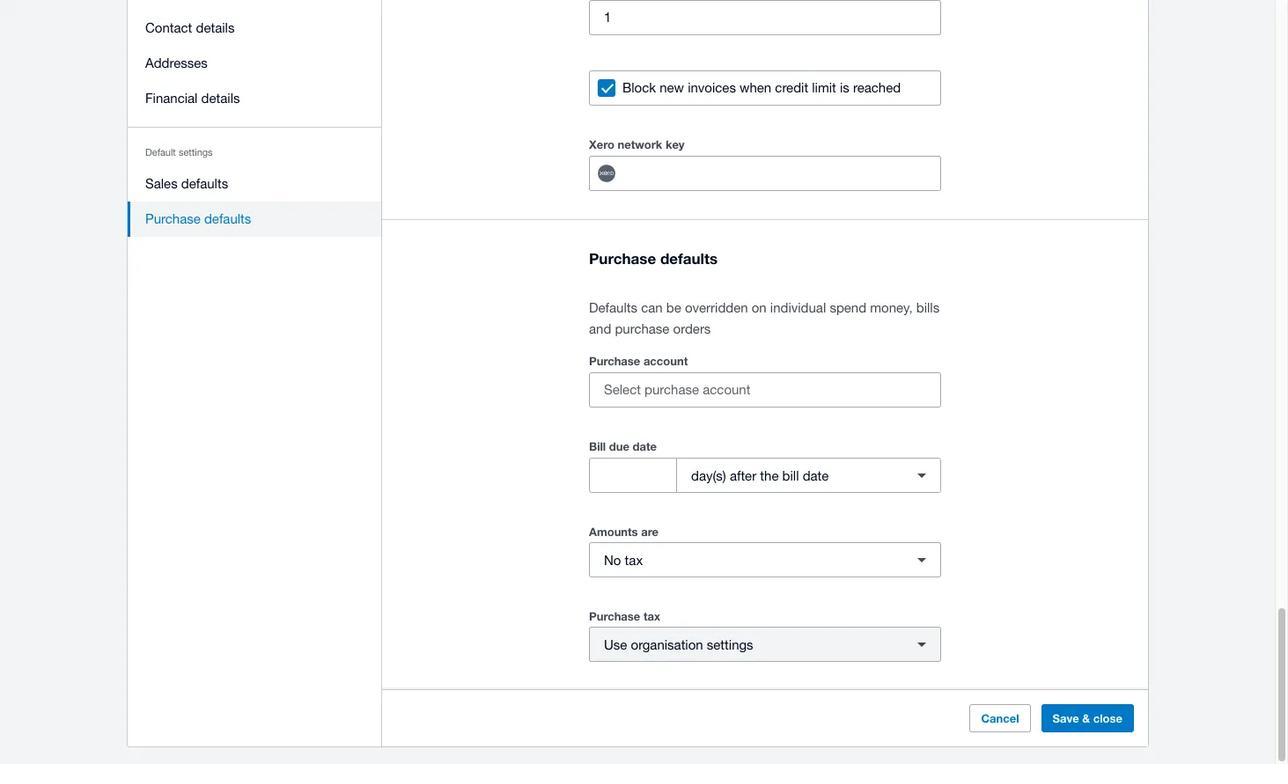 Task type: describe. For each thing, give the bounding box(es) containing it.
amounts
[[589, 525, 638, 539]]

no tax
[[604, 553, 643, 568]]

purchase
[[615, 322, 670, 337]]

financial
[[145, 91, 198, 106]]

defaults for sales defaults link
[[181, 176, 228, 191]]

purchase up defaults at the left
[[589, 249, 656, 268]]

purchase down and
[[589, 354, 641, 368]]

bill due date group
[[589, 458, 942, 493]]

cancel
[[982, 712, 1020, 726]]

none number field inside "bill due date" group
[[590, 459, 676, 492]]

individual
[[771, 300, 826, 315]]

settings inside menu
[[179, 147, 213, 158]]

use
[[604, 637, 627, 652]]

bill
[[589, 440, 606, 454]]

reached
[[853, 80, 901, 95]]

1 vertical spatial purchase defaults
[[589, 249, 718, 268]]

purchase account
[[589, 354, 688, 368]]

financial details link
[[128, 81, 382, 116]]

details for contact details
[[196, 20, 235, 35]]

use organisation settings button
[[589, 627, 942, 662]]

when
[[740, 80, 772, 95]]

sales
[[145, 176, 178, 191]]

Purchase account field
[[590, 374, 941, 407]]

Xero network key field
[[632, 157, 941, 190]]

sales defaults
[[145, 176, 228, 191]]

the
[[760, 468, 779, 483]]

tax for no tax
[[625, 553, 643, 568]]

spend
[[830, 300, 867, 315]]

&
[[1083, 712, 1091, 726]]

2 vertical spatial defaults
[[660, 249, 718, 268]]

no
[[604, 553, 621, 568]]

date inside "popup button"
[[803, 468, 829, 483]]

bill
[[783, 468, 799, 483]]

purchase up use at the bottom left of page
[[589, 610, 641, 624]]

organisation
[[631, 637, 703, 652]]

default
[[145, 147, 176, 158]]

save & close
[[1053, 712, 1123, 726]]

network
[[618, 137, 663, 151]]

day(s) after the bill date button
[[676, 458, 942, 493]]

after
[[730, 468, 757, 483]]

details for financial details
[[201, 91, 240, 106]]

purchase inside purchase defaults link
[[145, 211, 201, 226]]

contact
[[145, 20, 192, 35]]

sales defaults link
[[128, 166, 382, 202]]

tax for purchase tax
[[644, 610, 660, 624]]

bill due date
[[589, 440, 657, 454]]

bills
[[917, 300, 940, 315]]

orders
[[673, 322, 711, 337]]

no tax button
[[589, 543, 942, 578]]



Task type: locate. For each thing, give the bounding box(es) containing it.
1 vertical spatial details
[[201, 91, 240, 106]]

purchase defaults
[[145, 211, 251, 226], [589, 249, 718, 268]]

account
[[644, 354, 688, 368]]

0 vertical spatial settings
[[179, 147, 213, 158]]

contact details link
[[128, 11, 382, 46]]

invoices
[[688, 80, 736, 95]]

save & close button
[[1042, 705, 1134, 733]]

date
[[633, 440, 657, 454], [803, 468, 829, 483]]

save
[[1053, 712, 1080, 726]]

new
[[660, 80, 684, 95]]

settings inside popup button
[[707, 637, 754, 652]]

1 horizontal spatial settings
[[707, 637, 754, 652]]

1 vertical spatial settings
[[707, 637, 754, 652]]

defaults down sales defaults link
[[204, 211, 251, 226]]

is
[[840, 80, 850, 95]]

can
[[641, 300, 663, 315]]

purchase
[[145, 211, 201, 226], [589, 249, 656, 268], [589, 354, 641, 368], [589, 610, 641, 624]]

tax right no
[[625, 553, 643, 568]]

purchase tax
[[589, 610, 660, 624]]

addresses
[[145, 55, 208, 70]]

details right contact
[[196, 20, 235, 35]]

defaults
[[589, 300, 638, 315]]

amounts are
[[589, 525, 659, 539]]

day(s) after the bill date
[[691, 468, 829, 483]]

xero
[[589, 137, 615, 151]]

overridden
[[685, 300, 748, 315]]

block
[[623, 80, 656, 95]]

purchase defaults link
[[128, 202, 382, 237]]

date right the bill
[[803, 468, 829, 483]]

settings
[[179, 147, 213, 158], [707, 637, 754, 652]]

on
[[752, 300, 767, 315]]

purchase defaults up can on the top of the page
[[589, 249, 718, 268]]

details down the addresses link
[[201, 91, 240, 106]]

0 vertical spatial details
[[196, 20, 235, 35]]

1 horizontal spatial purchase defaults
[[589, 249, 718, 268]]

menu containing contact details
[[128, 0, 382, 247]]

details
[[196, 20, 235, 35], [201, 91, 240, 106]]

defaults
[[181, 176, 228, 191], [204, 211, 251, 226], [660, 249, 718, 268]]

limit
[[812, 80, 837, 95]]

defaults can be overridden on individual spend money, bills and purchase orders
[[589, 300, 940, 337]]

None number field
[[590, 459, 676, 492]]

0 horizontal spatial settings
[[179, 147, 213, 158]]

purchase defaults down sales defaults
[[145, 211, 251, 226]]

1 vertical spatial date
[[803, 468, 829, 483]]

close
[[1094, 712, 1123, 726]]

tax
[[625, 553, 643, 568], [644, 610, 660, 624]]

0 vertical spatial defaults
[[181, 176, 228, 191]]

defaults up be
[[660, 249, 718, 268]]

default settings
[[145, 147, 213, 158]]

use organisation settings
[[604, 637, 754, 652]]

block new invoices when credit limit is reached
[[623, 80, 901, 95]]

0 vertical spatial tax
[[625, 553, 643, 568]]

Credit limit amount number field
[[590, 1, 941, 34]]

1 vertical spatial defaults
[[204, 211, 251, 226]]

0 vertical spatial purchase defaults
[[145, 211, 251, 226]]

purchase defaults inside menu
[[145, 211, 251, 226]]

date right due
[[633, 440, 657, 454]]

and
[[589, 322, 612, 337]]

menu
[[128, 0, 382, 247]]

are
[[641, 525, 659, 539]]

due
[[609, 440, 630, 454]]

financial details
[[145, 91, 240, 106]]

be
[[667, 300, 681, 315]]

contact details
[[145, 20, 235, 35]]

tax inside popup button
[[625, 553, 643, 568]]

1 horizontal spatial date
[[803, 468, 829, 483]]

purchase down sales
[[145, 211, 201, 226]]

settings right organisation
[[707, 637, 754, 652]]

settings up sales defaults
[[179, 147, 213, 158]]

cancel button
[[970, 705, 1031, 733]]

money,
[[870, 300, 913, 315]]

defaults down default settings
[[181, 176, 228, 191]]

credit
[[775, 80, 809, 95]]

0 vertical spatial date
[[633, 440, 657, 454]]

0 horizontal spatial purchase defaults
[[145, 211, 251, 226]]

tax up organisation
[[644, 610, 660, 624]]

0 horizontal spatial date
[[633, 440, 657, 454]]

defaults for purchase defaults link
[[204, 211, 251, 226]]

addresses link
[[128, 46, 382, 81]]

xero network key
[[589, 137, 685, 151]]

day(s)
[[691, 468, 726, 483]]

1 vertical spatial tax
[[644, 610, 660, 624]]

key
[[666, 137, 685, 151]]



Task type: vqa. For each thing, say whether or not it's contained in the screenshot.
the Cancel 'button'
yes



